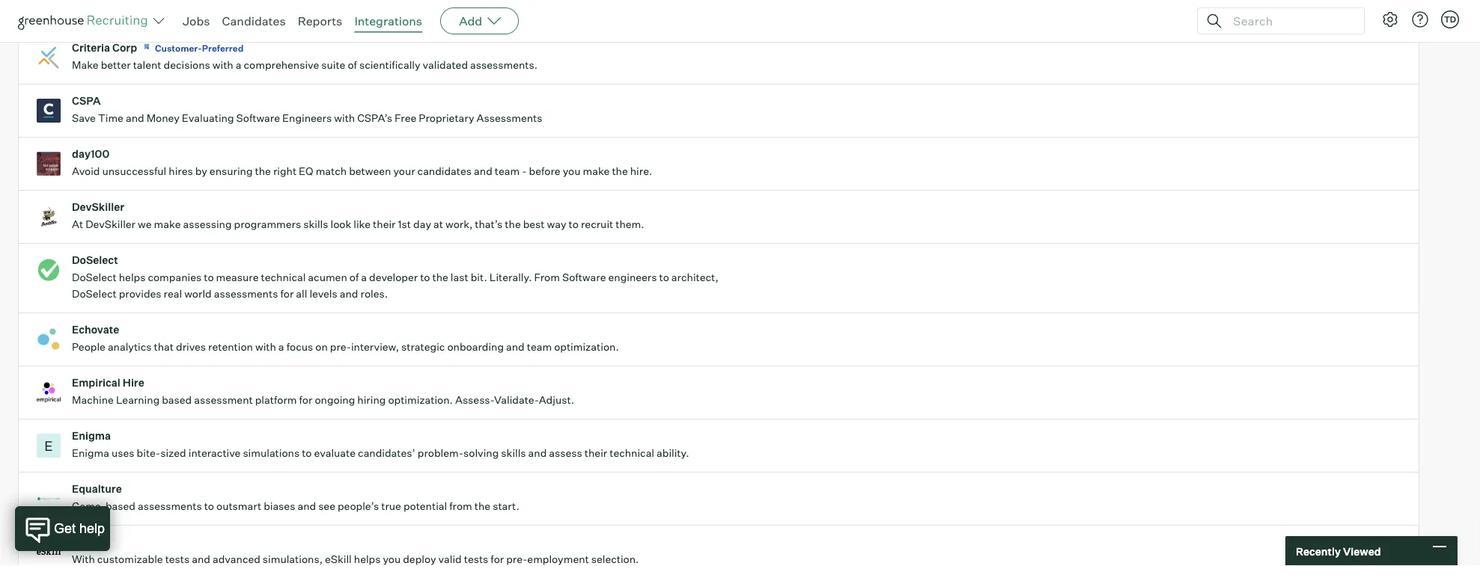 Task type: locate. For each thing, give the bounding box(es) containing it.
1 tests from the left
[[165, 554, 190, 567]]

for left ongoing at the left of the page
[[299, 394, 313, 407]]

to left outsmart
[[204, 500, 214, 514]]

1 horizontal spatial tests
[[464, 554, 489, 567]]

1 vertical spatial doselect
[[72, 271, 117, 284]]

0 vertical spatial pre-
[[330, 341, 351, 354]]

0 vertical spatial eskill
[[72, 536, 100, 549]]

and
[[475, 5, 493, 18], [126, 112, 144, 125], [474, 165, 493, 178], [340, 288, 358, 301], [506, 341, 525, 354], [528, 447, 547, 460], [298, 500, 316, 514], [192, 554, 210, 567]]

0 horizontal spatial pre-
[[330, 341, 351, 354]]

you
[[563, 165, 581, 178], [383, 554, 401, 567]]

1 horizontal spatial skills
[[501, 447, 526, 460]]

1 vertical spatial for
[[299, 394, 313, 407]]

1 horizontal spatial based
[[162, 394, 192, 407]]

make
[[583, 165, 610, 178], [154, 218, 181, 231]]

2 vertical spatial with
[[255, 341, 276, 354]]

a inside echovate people analytics that drives retention with a focus on pre-interview, strategic onboarding and team optimization.
[[278, 341, 284, 354]]

evaluate 50+ data science & analytics skills, including statistics, ml, sql, python and many more.
[[72, 5, 554, 18]]

1 vertical spatial make
[[154, 218, 181, 231]]

0 vertical spatial with
[[213, 59, 233, 72]]

and right onboarding
[[506, 341, 525, 354]]

1 horizontal spatial make
[[583, 165, 610, 178]]

0 horizontal spatial with
[[213, 59, 233, 72]]

1 horizontal spatial assessments
[[214, 288, 278, 301]]

0 vertical spatial helps
[[119, 271, 146, 284]]

0 vertical spatial team
[[495, 165, 520, 178]]

0 horizontal spatial optimization.
[[388, 394, 453, 407]]

evaluate
[[314, 447, 356, 460]]

1 horizontal spatial with
[[255, 341, 276, 354]]

with down preferred
[[213, 59, 233, 72]]

to inside enigma enigma uses bite-sized interactive simulations to evaluate candidates' problem-solving skills and assess their technical ability.
[[302, 447, 312, 460]]

the left best
[[505, 218, 521, 231]]

jobs link
[[183, 13, 210, 28]]

2 vertical spatial doselect
[[72, 288, 117, 301]]

scientifically
[[359, 59, 421, 72]]

and left roles.
[[340, 288, 358, 301]]

a up roles.
[[361, 271, 367, 284]]

preferred
[[202, 42, 244, 54]]

hiring
[[357, 394, 386, 407]]

skills left look
[[303, 218, 328, 231]]

a down preferred
[[236, 59, 242, 72]]

technical
[[261, 271, 306, 284], [610, 447, 655, 460]]

pre-
[[330, 341, 351, 354], [506, 554, 528, 567]]

helps left deploy
[[354, 554, 381, 567]]

developer
[[369, 271, 418, 284]]

software right from
[[562, 271, 606, 284]]

echovate people analytics that drives retention with a focus on pre-interview, strategic onboarding and team optimization.
[[72, 324, 619, 354]]

based right learning
[[162, 394, 192, 407]]

devskiller at devskiller we make assessing programmers skills look like their 1st day at work, that's the best way to recruit them.
[[72, 201, 644, 231]]

0 horizontal spatial a
[[236, 59, 242, 72]]

helps up the provides at the bottom left of page
[[119, 271, 146, 284]]

0 horizontal spatial eskill
[[72, 536, 100, 549]]

pre- right 'on'
[[330, 341, 351, 354]]

0 vertical spatial of
[[348, 59, 357, 72]]

0 vertical spatial doselect
[[72, 254, 118, 267]]

2 vertical spatial for
[[491, 554, 504, 567]]

valid
[[439, 554, 462, 567]]

customizable
[[97, 554, 163, 567]]

evaluate 50+ data science & analytics skills, including statistics, ml, sql, python and many more. link
[[19, 0, 1419, 32]]

viewed
[[1344, 545, 1381, 559]]

you right before
[[563, 165, 581, 178]]

proprietary
[[419, 112, 474, 125]]

to
[[569, 218, 579, 231], [204, 271, 214, 284], [420, 271, 430, 284], [659, 271, 669, 284], [302, 447, 312, 460], [204, 500, 214, 514]]

and inside doselect doselect helps companies to measure technical acumen of a developer to the last  bit. literally. from software engineers to architect, doselect provides real  world assessments for all levels and roles.
[[340, 288, 358, 301]]

acumen
[[308, 271, 347, 284]]

pre- down start.
[[506, 554, 528, 567]]

to right way
[[569, 218, 579, 231]]

1 vertical spatial team
[[527, 341, 552, 354]]

a inside doselect doselect helps companies to measure technical acumen of a developer to the last  bit. literally. from software engineers to architect, doselect provides real  world assessments for all levels and roles.
[[361, 271, 367, 284]]

analytics right &
[[213, 5, 257, 18]]

criteria corp
[[72, 41, 137, 54]]

analytics left the that
[[108, 341, 152, 354]]

1 vertical spatial enigma
[[72, 447, 109, 460]]

make better talent decisions with a comprehensive suite of scientifically validated assessments.
[[72, 59, 538, 72]]

analytics
[[213, 5, 257, 18], [108, 341, 152, 354]]

1 horizontal spatial software
[[562, 271, 606, 284]]

1 vertical spatial their
[[585, 447, 608, 460]]

optimization. up adjust.
[[554, 341, 619, 354]]

their left 1st
[[373, 218, 396, 231]]

hires
[[169, 165, 193, 178]]

1 doselect from the top
[[72, 254, 118, 267]]

the left last
[[433, 271, 448, 284]]

your
[[393, 165, 415, 178]]

0 vertical spatial software
[[236, 112, 280, 125]]

assessing
[[183, 218, 232, 231]]

their inside devskiller at devskiller we make assessing programmers skills look like their 1st day at work, that's the best way to recruit them.
[[373, 218, 396, 231]]

1 vertical spatial pre-
[[506, 554, 528, 567]]

0 horizontal spatial based
[[106, 500, 136, 514]]

0 vertical spatial skills
[[303, 218, 328, 231]]

evaluate
[[72, 5, 114, 18]]

1 vertical spatial helps
[[354, 554, 381, 567]]

skills right solving
[[501, 447, 526, 460]]

0 horizontal spatial team
[[495, 165, 520, 178]]

and left advanced
[[192, 554, 210, 567]]

1 vertical spatial of
[[350, 271, 359, 284]]

0 vertical spatial based
[[162, 394, 192, 407]]

2 vertical spatial a
[[278, 341, 284, 354]]

free
[[395, 112, 417, 125]]

skills
[[303, 218, 328, 231], [501, 447, 526, 460]]

1 vertical spatial a
[[361, 271, 367, 284]]

before
[[529, 165, 561, 178]]

recently
[[1296, 545, 1341, 559]]

and left "see"
[[298, 500, 316, 514]]

for right valid
[[491, 554, 504, 567]]

team up adjust.
[[527, 341, 552, 354]]

with left focus
[[255, 341, 276, 354]]

technical left 'ability.'
[[610, 447, 655, 460]]

tests right customizable
[[165, 554, 190, 567]]

to inside "equalture game-based assessments to outsmart biases and see people's true potential from the start."
[[204, 500, 214, 514]]

0 horizontal spatial software
[[236, 112, 280, 125]]

software left engineers
[[236, 112, 280, 125]]

the inside "equalture game-based assessments to outsmart biases and see people's true potential from the start."
[[475, 500, 491, 514]]

1 horizontal spatial pre-
[[506, 554, 528, 567]]

0 horizontal spatial tests
[[165, 554, 190, 567]]

to right the developer
[[420, 271, 430, 284]]

enigma left the uses
[[72, 447, 109, 460]]

for left all
[[280, 288, 294, 301]]

0 vertical spatial you
[[563, 165, 581, 178]]

real
[[164, 288, 182, 301]]

2 horizontal spatial a
[[361, 271, 367, 284]]

devskiller
[[72, 201, 124, 214], [85, 218, 136, 231]]

1 vertical spatial skills
[[501, 447, 526, 460]]

with
[[72, 554, 95, 567]]

and inside day100 avoid unsuccessful hires by ensuring the right eq match between your candidates and team - before you make the hire.
[[474, 165, 493, 178]]

the inside devskiller at devskiller we make assessing programmers skills look like their 1st day at work, that's the best way to recruit them.
[[505, 218, 521, 231]]

0 horizontal spatial helps
[[119, 271, 146, 284]]

0 vertical spatial for
[[280, 288, 294, 301]]

eskill right simulations,
[[325, 554, 352, 567]]

of right suite on the top of page
[[348, 59, 357, 72]]

right
[[273, 165, 297, 178]]

1 horizontal spatial you
[[563, 165, 581, 178]]

helps
[[119, 271, 146, 284], [354, 554, 381, 567]]

uses
[[112, 447, 134, 460]]

skills inside devskiller at devskiller we make assessing programmers skills look like their 1st day at work, that's the best way to recruit them.
[[303, 218, 328, 231]]

equalture
[[72, 483, 122, 496]]

like
[[354, 218, 371, 231]]

enigma down 'machine'
[[72, 430, 111, 443]]

validated
[[423, 59, 468, 72]]

machine
[[72, 394, 114, 407]]

0 vertical spatial make
[[583, 165, 610, 178]]

simulations,
[[263, 554, 323, 567]]

echovate
[[72, 324, 119, 337]]

the
[[255, 165, 271, 178], [612, 165, 628, 178], [505, 218, 521, 231], [433, 271, 448, 284], [475, 500, 491, 514]]

their
[[373, 218, 396, 231], [585, 447, 608, 460]]

e
[[44, 438, 53, 455]]

you inside day100 avoid unsuccessful hires by ensuring the right eq match between your candidates and team - before you make the hire.
[[563, 165, 581, 178]]

you inside eskill with customizable tests and advanced simulations, eskill helps you deploy valid tests for pre-employment selection.
[[383, 554, 401, 567]]

0 vertical spatial their
[[373, 218, 396, 231]]

pre- inside echovate people analytics that drives retention with a focus on pre-interview, strategic onboarding and team optimization.
[[330, 341, 351, 354]]

last
[[451, 271, 469, 284]]

1 vertical spatial based
[[106, 500, 136, 514]]

on
[[315, 341, 328, 354]]

1 vertical spatial with
[[334, 112, 355, 125]]

0 horizontal spatial make
[[154, 218, 181, 231]]

0 horizontal spatial their
[[373, 218, 396, 231]]

sized
[[160, 447, 186, 460]]

0 vertical spatial technical
[[261, 271, 306, 284]]

and left assess
[[528, 447, 547, 460]]

recently viewed
[[1296, 545, 1381, 559]]

0 vertical spatial assessments
[[214, 288, 278, 301]]

software
[[236, 112, 280, 125], [562, 271, 606, 284]]

unsuccessful
[[102, 165, 166, 178]]

for
[[280, 288, 294, 301], [299, 394, 313, 407], [491, 554, 504, 567]]

0 horizontal spatial technical
[[261, 271, 306, 284]]

retention
[[208, 341, 253, 354]]

the right from
[[475, 500, 491, 514]]

and right candidates
[[474, 165, 493, 178]]

1 horizontal spatial technical
[[610, 447, 655, 460]]

game-
[[72, 500, 106, 514]]

by
[[195, 165, 207, 178]]

based inside "equalture game-based assessments to outsmart biases and see people's true potential from the start."
[[106, 500, 136, 514]]

to left 'evaluate'
[[302, 447, 312, 460]]

0 vertical spatial a
[[236, 59, 242, 72]]

1 vertical spatial you
[[383, 554, 401, 567]]

of right acumen
[[350, 271, 359, 284]]

0 horizontal spatial for
[[280, 288, 294, 301]]

simulations
[[243, 447, 300, 460]]

hire
[[123, 377, 144, 390]]

1 vertical spatial assessments
[[138, 500, 202, 514]]

0 vertical spatial enigma
[[72, 430, 111, 443]]

technical inside doselect doselect helps companies to measure technical acumen of a developer to the last  bit. literally. from software engineers to architect, doselect provides real  world assessments for all levels and roles.
[[261, 271, 306, 284]]

companies
[[148, 271, 202, 284]]

1 vertical spatial software
[[562, 271, 606, 284]]

with left cspa's
[[334, 112, 355, 125]]

1 horizontal spatial analytics
[[213, 5, 257, 18]]

0 horizontal spatial assessments
[[138, 500, 202, 514]]

make left hire.
[[583, 165, 610, 178]]

devskiller up at
[[72, 201, 124, 214]]

ability.
[[657, 447, 689, 460]]

biases
[[264, 500, 295, 514]]

a
[[236, 59, 242, 72], [361, 271, 367, 284], [278, 341, 284, 354]]

1 horizontal spatial their
[[585, 447, 608, 460]]

of inside doselect doselect helps companies to measure technical acumen of a developer to the last  bit. literally. from software engineers to architect, doselect provides real  world assessments for all levels and roles.
[[350, 271, 359, 284]]

based down equalture
[[106, 500, 136, 514]]

you left deploy
[[383, 554, 401, 567]]

1 vertical spatial optimization.
[[388, 394, 453, 407]]

doselect
[[72, 254, 118, 267], [72, 271, 117, 284], [72, 288, 117, 301]]

team left - at the left top of the page
[[495, 165, 520, 178]]

1 horizontal spatial for
[[299, 394, 313, 407]]

a left focus
[[278, 341, 284, 354]]

devskiller right at
[[85, 218, 136, 231]]

2 horizontal spatial for
[[491, 554, 504, 567]]

helps inside eskill with customizable tests and advanced simulations, eskill helps you deploy valid tests for pre-employment selection.
[[354, 554, 381, 567]]

enigma
[[72, 430, 111, 443], [72, 447, 109, 460]]

assessments down measure
[[214, 288, 278, 301]]

optimization. right hiring
[[388, 394, 453, 407]]

1 vertical spatial technical
[[610, 447, 655, 460]]

for inside eskill with customizable tests and advanced simulations, eskill helps you deploy valid tests for pre-employment selection.
[[491, 554, 504, 567]]

assessments down sized at the left bottom of page
[[138, 500, 202, 514]]

0 horizontal spatial skills
[[303, 218, 328, 231]]

their right assess
[[585, 447, 608, 460]]

1 horizontal spatial a
[[278, 341, 284, 354]]

roles.
[[361, 288, 388, 301]]

outsmart
[[216, 500, 261, 514]]

and right "time"
[[126, 112, 144, 125]]

deploy
[[403, 554, 436, 567]]

0 vertical spatial optimization.
[[554, 341, 619, 354]]

1 vertical spatial analytics
[[108, 341, 152, 354]]

onboarding
[[447, 341, 504, 354]]

eskill up with
[[72, 536, 100, 549]]

make inside day100 avoid unsuccessful hires by ensuring the right eq match between your candidates and team - before you make the hire.
[[583, 165, 610, 178]]

0 horizontal spatial analytics
[[108, 341, 152, 354]]

assess
[[549, 447, 582, 460]]

the left right
[[255, 165, 271, 178]]

based inside empirical hire machine learning based assessment platform for ongoing hiring optimization. assess-validate-adjust.
[[162, 394, 192, 407]]

1 horizontal spatial optimization.
[[554, 341, 619, 354]]

2 horizontal spatial with
[[334, 112, 355, 125]]

2 tests from the left
[[464, 554, 489, 567]]

1 horizontal spatial team
[[527, 341, 552, 354]]

1 horizontal spatial helps
[[354, 554, 381, 567]]

tests right valid
[[464, 554, 489, 567]]

assessments inside "equalture game-based assessments to outsmart biases and see people's true potential from the start."
[[138, 500, 202, 514]]

to left architect,
[[659, 271, 669, 284]]

0 horizontal spatial you
[[383, 554, 401, 567]]

technical up all
[[261, 271, 306, 284]]

1 horizontal spatial eskill
[[325, 554, 352, 567]]

world
[[184, 288, 212, 301]]

make right we
[[154, 218, 181, 231]]

engineers
[[608, 271, 657, 284]]



Task type: describe. For each thing, give the bounding box(es) containing it.
customer-
[[155, 42, 202, 54]]

selection.
[[591, 554, 639, 567]]

software inside doselect doselect helps companies to measure technical acumen of a developer to the last  bit. literally. from software engineers to architect, doselect provides real  world assessments for all levels and roles.
[[562, 271, 606, 284]]

solving
[[464, 447, 499, 460]]

add button
[[440, 7, 519, 34]]

for inside doselect doselect helps companies to measure technical acumen of a developer to the last  bit. literally. from software engineers to architect, doselect provides real  world assessments for all levels and roles.
[[280, 288, 294, 301]]

technical inside enigma enigma uses bite-sized interactive simulations to evaluate candidates' problem-solving skills and assess their technical ability.
[[610, 447, 655, 460]]

2 doselect from the top
[[72, 271, 117, 284]]

bit.
[[471, 271, 487, 284]]

1 vertical spatial devskiller
[[85, 218, 136, 231]]

assessment
[[194, 394, 253, 407]]

skills inside enigma enigma uses bite-sized interactive simulations to evaluate candidates' problem-solving skills and assess their technical ability.
[[501, 447, 526, 460]]

integrations link
[[355, 13, 422, 28]]

avoid
[[72, 165, 100, 178]]

the left hire.
[[612, 165, 628, 178]]

and inside enigma enigma uses bite-sized interactive simulations to evaluate candidates' problem-solving skills and assess their technical ability.
[[528, 447, 547, 460]]

learning
[[116, 394, 160, 407]]

customer-preferred
[[155, 42, 244, 54]]

recruit
[[581, 218, 614, 231]]

drives
[[176, 341, 206, 354]]

statistics,
[[337, 5, 387, 18]]

helps inside doselect doselect helps companies to measure technical acumen of a developer to the last  bit. literally. from software engineers to architect, doselect provides real  world assessments for all levels and roles.
[[119, 271, 146, 284]]

team inside day100 avoid unsuccessful hires by ensuring the right eq match between your candidates and team - before you make the hire.
[[495, 165, 520, 178]]

jobs
[[183, 13, 210, 28]]

empirical
[[72, 377, 120, 390]]

3 doselect from the top
[[72, 288, 117, 301]]

python
[[438, 5, 473, 18]]

money
[[147, 112, 180, 125]]

2 enigma from the top
[[72, 447, 109, 460]]

problem-
[[418, 447, 464, 460]]

configure image
[[1382, 10, 1400, 28]]

of for acumen
[[350, 271, 359, 284]]

provides
[[119, 288, 161, 301]]

and inside cspa save time and money evaluating software engineers with cspa's free proprietary assessments
[[126, 112, 144, 125]]

programmers
[[234, 218, 301, 231]]

talent
[[133, 59, 161, 72]]

assess-
[[455, 394, 494, 407]]

at
[[72, 218, 83, 231]]

assessments.
[[470, 59, 538, 72]]

to up "world"
[[204, 271, 214, 284]]

measure
[[216, 271, 259, 284]]

equalture game-based assessments to outsmart biases and see people's true potential from the start.
[[72, 483, 520, 514]]

bite-
[[137, 447, 160, 460]]

0 vertical spatial analytics
[[213, 5, 257, 18]]

all
[[296, 288, 307, 301]]

employment
[[528, 554, 589, 567]]

of for suite
[[348, 59, 357, 72]]

reports link
[[298, 13, 343, 28]]

with inside cspa save time and money evaluating software engineers with cspa's free proprietary assessments
[[334, 112, 355, 125]]

start.
[[493, 500, 520, 514]]

reports
[[298, 13, 343, 28]]

interview,
[[351, 341, 399, 354]]

way
[[547, 218, 567, 231]]

make
[[72, 59, 99, 72]]

hire.
[[630, 165, 652, 178]]

at
[[434, 218, 443, 231]]

ongoing
[[315, 394, 355, 407]]

cspa save time and money evaluating software engineers with cspa's free proprietary assessments
[[72, 95, 543, 125]]

0 vertical spatial devskiller
[[72, 201, 124, 214]]

focus
[[287, 341, 313, 354]]

people's
[[338, 500, 379, 514]]

validate-
[[494, 394, 539, 407]]

strategic
[[401, 341, 445, 354]]

1 vertical spatial eskill
[[325, 554, 352, 567]]

Search text field
[[1230, 10, 1351, 32]]

cspa
[[72, 95, 101, 108]]

1 enigma from the top
[[72, 430, 111, 443]]

the inside doselect doselect helps companies to measure technical acumen of a developer to the last  bit. literally. from software engineers to architect, doselect provides real  world assessments for all levels and roles.
[[433, 271, 448, 284]]

save
[[72, 112, 96, 125]]

-
[[522, 165, 527, 178]]

look
[[331, 218, 351, 231]]

see
[[318, 500, 335, 514]]

skills,
[[259, 5, 287, 18]]

better
[[101, 59, 131, 72]]

doselect doselect helps companies to measure technical acumen of a developer to the last  bit. literally. from software engineers to architect, doselect provides real  world assessments for all levels and roles.
[[72, 254, 719, 301]]

add
[[459, 13, 482, 28]]

advanced
[[213, 554, 261, 567]]

and inside "equalture game-based assessments to outsmart biases and see people's true potential from the start."
[[298, 500, 316, 514]]

assessments
[[477, 112, 543, 125]]

best
[[523, 218, 545, 231]]

candidates'
[[358, 447, 416, 460]]

time
[[98, 112, 123, 125]]

and inside eskill with customizable tests and advanced simulations, eskill helps you deploy valid tests for pre-employment selection.
[[192, 554, 210, 567]]

analytics inside echovate people analytics that drives retention with a focus on pre-interview, strategic onboarding and team optimization.
[[108, 341, 152, 354]]

evaluating
[[182, 112, 234, 125]]

optimization. inside empirical hire machine learning based assessment platform for ongoing hiring optimization. assess-validate-adjust.
[[388, 394, 453, 407]]

platform
[[255, 394, 297, 407]]

team inside echovate people analytics that drives retention with a focus on pre-interview, strategic onboarding and team optimization.
[[527, 341, 552, 354]]

pre- inside eskill with customizable tests and advanced simulations, eskill helps you deploy valid tests for pre-employment selection.
[[506, 554, 528, 567]]

td button
[[1442, 10, 1460, 28]]

comprehensive
[[244, 59, 319, 72]]

enigma enigma uses bite-sized interactive simulations to evaluate candidates' problem-solving skills and assess their technical ability.
[[72, 430, 689, 460]]

suite
[[321, 59, 346, 72]]

criteria
[[72, 41, 110, 54]]

more.
[[525, 5, 554, 18]]

between
[[349, 165, 391, 178]]

decisions
[[164, 59, 210, 72]]

their inside enigma enigma uses bite-sized interactive simulations to evaluate candidates' problem-solving skills and assess their technical ability.
[[585, 447, 608, 460]]

and inside echovate people analytics that drives retention with a focus on pre-interview, strategic onboarding and team optimization.
[[506, 341, 525, 354]]

corp
[[112, 41, 137, 54]]

greenhouse recruiting image
[[18, 12, 153, 30]]

levels
[[310, 288, 338, 301]]

sql,
[[411, 5, 435, 18]]

ensuring
[[210, 165, 253, 178]]

td button
[[1439, 7, 1463, 31]]

with inside echovate people analytics that drives retention with a focus on pre-interview, strategic onboarding and team optimization.
[[255, 341, 276, 354]]

for inside empirical hire machine learning based assessment platform for ongoing hiring optimization. assess-validate-adjust.
[[299, 394, 313, 407]]

day
[[413, 218, 431, 231]]

eskill with customizable tests and advanced simulations, eskill helps you deploy valid tests for pre-employment selection.
[[72, 536, 639, 567]]

make inside devskiller at devskiller we make assessing programmers skills look like their 1st day at work, that's the best way to recruit them.
[[154, 218, 181, 231]]

and left many
[[475, 5, 493, 18]]

software inside cspa save time and money evaluating software engineers with cspa's free proprietary assessments
[[236, 112, 280, 125]]

optimization. inside echovate people analytics that drives retention with a focus on pre-interview, strategic onboarding and team optimization.
[[554, 341, 619, 354]]

people
[[72, 341, 105, 354]]

architect,
[[672, 271, 719, 284]]

&
[[203, 5, 211, 18]]

to inside devskiller at devskiller we make assessing programmers skills look like their 1st day at work, that's the best way to recruit them.
[[569, 218, 579, 231]]

day100
[[72, 148, 109, 161]]

assessments inside doselect doselect helps companies to measure technical acumen of a developer to the last  bit. literally. from software engineers to architect, doselect provides real  world assessments for all levels and roles.
[[214, 288, 278, 301]]

ml,
[[389, 5, 408, 18]]



Task type: vqa. For each thing, say whether or not it's contained in the screenshot.
first View Application link from the bottom Collect
no



